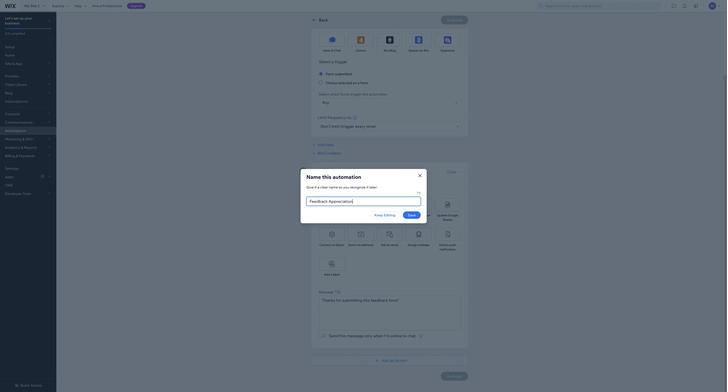 Task type: locate. For each thing, give the bounding box(es) containing it.
0 horizontal spatial it
[[315, 185, 317, 190]]

category image for move a workflow card
[[415, 201, 422, 209]]

1 vertical spatial site
[[438, 23, 443, 27]]

automation up select which forms trigger this automation field in the top of the page
[[369, 92, 387, 97]]

icon image for members
[[444, 11, 451, 19]]

upgrade button
[[127, 3, 146, 9]]

category image for spaces by wix
[[415, 36, 422, 44]]

site left 2
[[30, 4, 37, 8]]

to left chat.
[[403, 334, 407, 339]]

select a trigger
[[319, 59, 347, 64]]

a for assign a badge
[[418, 244, 420, 247]]

site left members at the top of the page
[[438, 23, 443, 27]]

upgrade
[[130, 4, 143, 8]]

select for select a trigger
[[319, 59, 331, 64]]

do
[[317, 172, 323, 177]]

assign
[[408, 244, 417, 247]]

send inside send a push notification
[[439, 244, 446, 247]]

chat left keep
[[363, 214, 369, 218]]

editing
[[384, 213, 395, 218]]

1 horizontal spatial icon image
[[444, 11, 451, 19]]

connect
[[319, 244, 331, 247]]

subscriptions
[[5, 99, 28, 104]]

explore
[[52, 4, 64, 8]]

trigger
[[335, 59, 347, 64], [350, 92, 361, 97]]

1 horizontal spatial it
[[366, 185, 369, 190]]

2 vertical spatial this
[[339, 334, 346, 339]]

site members
[[438, 23, 457, 27]]

1 vertical spatial select
[[319, 92, 329, 97]]

members
[[444, 23, 457, 27]]

send for message
[[353, 214, 360, 218]]

option group
[[319, 71, 461, 86]]

0 horizontal spatial icon image
[[328, 36, 336, 44]]

icon image up site members
[[444, 11, 451, 19]]

2/5
[[5, 32, 10, 35]]

save
[[408, 213, 416, 218]]

1 horizontal spatial automation
[[369, 92, 387, 97]]

trigger down chat
[[335, 59, 347, 64]]

this for send this message only when i'm online to chat.
[[339, 334, 346, 339]]

inbox
[[323, 49, 331, 52]]

subscriptions link
[[0, 97, 56, 106]]

to left the
[[390, 189, 394, 194]]

action
[[317, 168, 326, 171], [395, 359, 407, 364]]

keep editing
[[375, 213, 395, 218]]

it right give
[[315, 185, 317, 190]]

keep
[[375, 213, 383, 218]]

select left which
[[319, 92, 329, 97]]

a left label
[[331, 273, 332, 277]]

2 select from the top
[[319, 92, 329, 97]]

it
[[315, 185, 317, 190], [366, 185, 369, 190]]

give it a clear name so you recognize it later:
[[306, 185, 377, 190]]

a inside send a push notification
[[447, 244, 449, 247]]

a for send a push notification
[[447, 244, 449, 247]]

automation up "give it a clear name so you recognize it later:"
[[333, 174, 361, 180]]

message left only
[[347, 334, 364, 339]]

this
[[362, 92, 368, 97], [322, 174, 331, 180], [339, 334, 346, 339]]

access
[[31, 384, 42, 388]]

an
[[387, 244, 390, 247], [390, 359, 394, 364]]

category image for create a task
[[386, 201, 393, 209]]

1 horizontal spatial this
[[339, 334, 346, 339]]

want
[[359, 189, 368, 194]]

a right on
[[358, 81, 360, 85]]

set
[[14, 16, 19, 21]]

add a label
[[324, 273, 340, 277]]

1 vertical spatial icon image
[[328, 36, 336, 44]]

move
[[407, 214, 415, 218]]

0 vertical spatial chat
[[346, 172, 354, 177]]

create
[[381, 214, 390, 218]]

a for hire a professional
[[100, 4, 101, 8]]

update google sheets
[[437, 214, 458, 222]]

next, decide how you want to respond to the trigger.
[[319, 189, 415, 194]]

category image
[[386, 11, 393, 19], [386, 36, 393, 44], [415, 36, 422, 44], [444, 36, 451, 44], [328, 201, 336, 209], [444, 201, 451, 209], [386, 231, 393, 239]]

sidebar element
[[0, 12, 56, 393]]

a up "give it a clear name so you recognize it later:"
[[343, 172, 345, 177]]

send via webhook
[[348, 244, 374, 247]]

message up recognize
[[355, 172, 371, 177]]

a for select a trigger
[[332, 59, 334, 64]]

wix blog
[[384, 49, 396, 52]]

a inside "action 1 do this: send a chat message"
[[343, 172, 345, 177]]

you right how
[[352, 189, 358, 194]]

0 horizontal spatial site
[[30, 4, 37, 8]]

a for send a chat message
[[361, 214, 362, 218]]

category image for assign a badge
[[415, 231, 422, 239]]

a left keep
[[361, 214, 362, 218]]

action inside "action 1 do this: send a chat message"
[[317, 168, 326, 171]]

a right hire
[[100, 4, 101, 8]]

2 vertical spatial message
[[347, 334, 364, 339]]

email
[[391, 244, 398, 247]]

Select which forms trigger this automation field
[[321, 98, 454, 107]]

completed
[[10, 32, 25, 35]]

category image
[[328, 11, 336, 19], [357, 11, 365, 19], [415, 11, 422, 19], [357, 36, 365, 44], [357, 201, 365, 209], [386, 201, 393, 209], [415, 201, 422, 209], [328, 231, 336, 239], [357, 231, 365, 239], [415, 231, 422, 239], [444, 231, 451, 239], [328, 261, 336, 268]]

0 vertical spatial icon image
[[444, 11, 451, 19]]

blog
[[389, 49, 396, 52]]

a for add a label
[[331, 273, 332, 277]]

save button
[[403, 212, 421, 219]]

1 horizontal spatial wix
[[384, 49, 389, 52]]

select down inbox
[[319, 59, 331, 64]]

add an action
[[381, 359, 407, 364]]

home
[[5, 53, 15, 58]]

send for only
[[329, 334, 339, 339]]

quick
[[20, 384, 30, 388]]

send inside send a chat message
[[353, 214, 360, 218]]

select for select which forms trigger this automation
[[319, 92, 329, 97]]

action inside button
[[395, 359, 407, 364]]

1 vertical spatial message
[[355, 218, 367, 222]]

0 horizontal spatial chat
[[346, 172, 354, 177]]

limit frequency to:
[[317, 115, 352, 120]]

0 vertical spatial an
[[387, 244, 390, 247]]

0 vertical spatial message
[[355, 172, 371, 177]]

category image for wix blog
[[386, 36, 393, 44]]

a left task
[[391, 214, 392, 218]]

message left keep editing button on the bottom right
[[355, 218, 367, 222]]

chat inside send a chat message
[[363, 214, 369, 218]]

i'm
[[384, 334, 390, 339]]

message inside "action 1 do this: send a chat message"
[[355, 172, 371, 177]]

1 vertical spatial trigger
[[350, 92, 361, 97]]

message inside send a chat message
[[355, 218, 367, 222]]

1 vertical spatial an
[[390, 359, 394, 364]]

wix down back
[[325, 23, 330, 27]]

site
[[30, 4, 37, 8], [438, 23, 443, 27]]

you
[[343, 185, 349, 190], [352, 189, 358, 194]]

send a chat message
[[353, 214, 369, 222]]

0 horizontal spatial wix
[[325, 23, 330, 27]]

0 vertical spatial trigger
[[335, 59, 347, 64]]

1 horizontal spatial site
[[438, 23, 443, 27]]

0 vertical spatial select
[[319, 59, 331, 64]]

sheets
[[443, 218, 452, 222]]

add for add a label
[[324, 273, 330, 277]]

message
[[319, 290, 333, 295]]

an for add
[[390, 359, 394, 364]]

1 vertical spatial this
[[322, 174, 331, 180]]

automation
[[369, 92, 387, 97], [333, 174, 361, 180]]

back
[[319, 18, 328, 22]]

add inside button
[[381, 359, 389, 364]]

settings
[[5, 167, 19, 171]]

None field
[[319, 122, 455, 131], [308, 197, 419, 206], [319, 122, 455, 131], [308, 197, 419, 206]]

the
[[395, 189, 401, 194]]

0 vertical spatial action
[[317, 168, 326, 171]]

a up card at the bottom
[[415, 214, 417, 218]]

1 vertical spatial automation
[[333, 174, 361, 180]]

only
[[365, 334, 372, 339]]

forms
[[330, 23, 339, 27]]

automations
[[5, 129, 26, 133]]

a up notification
[[447, 244, 449, 247]]

visitors
[[355, 49, 366, 52]]

a down &
[[332, 59, 334, 64]]

1 horizontal spatial chat
[[363, 214, 369, 218]]

an inside button
[[390, 359, 394, 364]]

to left zapier
[[332, 244, 335, 247]]

1 select from the top
[[319, 59, 331, 64]]

it left later:
[[366, 185, 369, 190]]

message *
[[319, 290, 337, 295]]

0 horizontal spatial this
[[322, 174, 331, 180]]

back button
[[312, 17, 328, 23]]

wix left blog
[[384, 49, 389, 52]]

keep editing button
[[370, 212, 400, 219]]

this for name this automation
[[322, 174, 331, 180]]

wix right "by"
[[424, 49, 429, 52]]

2
[[38, 4, 40, 8]]

frequency
[[328, 115, 346, 120]]

a inside move a workflow card
[[415, 214, 417, 218]]

send this message only when i'm online to chat.
[[329, 334, 417, 339]]

0 horizontal spatial action
[[317, 168, 326, 171]]

0 horizontal spatial trigger
[[335, 59, 347, 64]]

icon image
[[444, 11, 451, 19], [328, 36, 336, 44]]

category image for add a label
[[328, 261, 336, 268]]

you right so
[[343, 185, 349, 190]]

0 vertical spatial this
[[362, 92, 368, 97]]

cms link
[[0, 181, 56, 190]]

form
[[360, 81, 368, 85]]

recognize
[[350, 185, 366, 190]]

chat up recognize
[[346, 172, 354, 177]]

Search for tools, apps, help & more... field
[[543, 2, 659, 9]]

1 vertical spatial action
[[395, 359, 407, 364]]

icon image up "inbox & chat"
[[328, 36, 336, 44]]

add for add an action
[[381, 359, 389, 364]]

trigger right forms
[[350, 92, 361, 97]]

1 vertical spatial chat
[[363, 214, 369, 218]]

add for add condition
[[317, 151, 324, 156]]

an for get
[[387, 244, 390, 247]]

category image for send via webhook
[[357, 231, 365, 239]]

1 horizontal spatial action
[[395, 359, 407, 364]]

send a push notification
[[439, 244, 456, 252]]

add an action button
[[312, 356, 468, 366]]

on
[[353, 81, 357, 85]]

setup link
[[0, 43, 56, 51]]

a left "badge"
[[418, 244, 420, 247]]

spaces by wix
[[409, 49, 429, 52]]

add delay button
[[312, 143, 334, 147]]

a inside send a chat message
[[361, 214, 362, 218]]



Task type: describe. For each thing, give the bounding box(es) containing it.
google
[[448, 214, 458, 218]]

chat inside "action 1 do this: send a chat message"
[[346, 172, 354, 177]]

add condition button
[[312, 151, 341, 156]]

2 it from the left
[[366, 185, 369, 190]]

name this automation
[[306, 174, 361, 180]]

setup
[[5, 45, 15, 49]]

label
[[333, 273, 340, 277]]

a for move a workflow card
[[415, 214, 417, 218]]

help
[[74, 4, 82, 8]]

category image for connect to zapier
[[328, 231, 336, 239]]

a inside option group
[[358, 81, 360, 85]]

via
[[356, 244, 360, 247]]

send inside "action 1 do this: send a chat message"
[[332, 172, 342, 177]]

0 vertical spatial site
[[30, 4, 37, 8]]

limit
[[317, 115, 327, 120]]

2 horizontal spatial wix
[[424, 49, 429, 52]]

selected
[[338, 81, 352, 85]]

workflow
[[418, 214, 430, 218]]

0 vertical spatial automation
[[369, 92, 387, 97]]

get
[[381, 244, 386, 247]]

when
[[373, 334, 383, 339]]

my
[[24, 4, 30, 8]]

quick access
[[20, 384, 42, 388]]

0 horizontal spatial you
[[343, 185, 349, 190]]

respond
[[374, 189, 389, 194]]

update
[[437, 214, 447, 218]]

decide
[[329, 189, 342, 194]]

wix for wix blog
[[384, 49, 389, 52]]

up
[[19, 16, 24, 21]]

assign a badge
[[408, 244, 429, 247]]

hire
[[92, 4, 99, 8]]

a left clear
[[318, 185, 319, 190]]

0 horizontal spatial automation
[[333, 174, 361, 180]]

wix for wix forms
[[325, 23, 330, 27]]

your
[[24, 16, 32, 21]]

how
[[343, 189, 351, 194]]

hire a professional link
[[89, 0, 125, 12]]

option group containing form submitted
[[319, 71, 461, 86]]

category image for segments
[[444, 36, 451, 44]]

submitted
[[335, 72, 352, 76]]

forms
[[340, 92, 350, 97]]

automations link
[[0, 127, 56, 135]]

close
[[447, 170, 456, 175]]

notification
[[440, 248, 456, 252]]

task
[[393, 214, 399, 218]]

give
[[306, 185, 314, 190]]

spaces
[[409, 49, 419, 52]]

send for notification
[[439, 244, 446, 247]]

Add a message to show on your site's chatbox, eg., Hi, need any help? text field
[[319, 297, 461, 331]]

category image for wix forms
[[328, 11, 336, 19]]

category image for update google sheets
[[444, 201, 451, 209]]

category image for visitors
[[357, 36, 365, 44]]

category image for send a push notification
[[444, 231, 451, 239]]

zapier
[[336, 244, 344, 247]]

move a workflow card
[[407, 214, 430, 222]]

hire a professional
[[92, 4, 122, 8]]

1 it from the left
[[315, 185, 317, 190]]

1 horizontal spatial trigger
[[350, 92, 361, 97]]

1 horizontal spatial you
[[352, 189, 358, 194]]

push
[[449, 244, 456, 247]]

business
[[5, 21, 20, 25]]

add for add delay
[[317, 143, 324, 147]]

1
[[327, 168, 329, 171]]

settings link
[[0, 165, 56, 173]]

form
[[326, 72, 334, 76]]

category image for get an email
[[386, 231, 393, 239]]

card
[[416, 218, 422, 222]]

chat.
[[408, 334, 417, 339]]

cms
[[5, 183, 13, 188]]

2 horizontal spatial this
[[362, 92, 368, 97]]

a for create a task
[[391, 214, 392, 218]]

chat
[[334, 49, 341, 52]]

online
[[391, 334, 402, 339]]

79
[[416, 191, 421, 196]]

get an email
[[381, 244, 398, 247]]

which
[[330, 92, 339, 97]]

add condition
[[317, 151, 341, 156]]

segments
[[440, 49, 455, 52]]

name
[[306, 174, 321, 180]]

help button
[[71, 0, 89, 12]]

choice
[[326, 81, 337, 85]]

badge
[[420, 244, 429, 247]]

form submitted
[[326, 72, 352, 76]]

by
[[419, 49, 423, 52]]

next,
[[319, 189, 328, 194]]

add delay
[[317, 143, 334, 147]]

webhook
[[361, 244, 374, 247]]

connect to zapier
[[319, 244, 344, 247]]

professional
[[102, 4, 122, 8]]

name
[[329, 185, 338, 190]]

trigger.
[[402, 189, 415, 194]]

to right want in the top of the page
[[369, 189, 373, 194]]

select which forms trigger this automation
[[319, 92, 387, 97]]

icon image for &
[[328, 36, 336, 44]]

quick access button
[[14, 384, 42, 388]]

inbox & chat
[[323, 49, 341, 52]]

to:
[[347, 115, 352, 120]]

action 1 do this: send a chat message
[[317, 168, 371, 177]]



Task type: vqa. For each thing, say whether or not it's contained in the screenshot.
the rightmost "you"
yes



